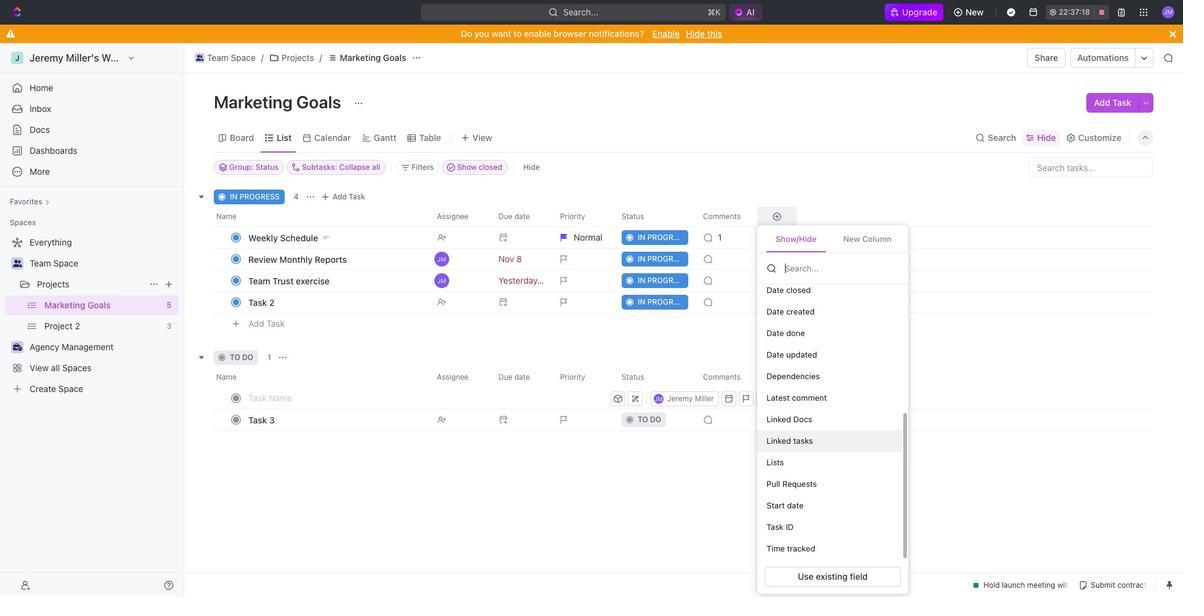 Task type: vqa. For each thing, say whether or not it's contained in the screenshot.
PRIORITIES link
no



Task type: locate. For each thing, give the bounding box(es) containing it.
due date button
[[491, 207, 553, 227], [491, 368, 553, 388]]

add
[[1094, 97, 1111, 108], [333, 192, 347, 202], [248, 318, 264, 329]]

1 vertical spatial projects
[[37, 279, 70, 290]]

0 vertical spatial priority
[[560, 212, 585, 221]]

1 vertical spatial priority button
[[553, 368, 615, 388]]

2 horizontal spatial add task
[[1094, 97, 1132, 108]]

0 vertical spatial user group image
[[196, 55, 204, 61]]

to do down jm jeremy miller
[[638, 415, 661, 425]]

3
[[167, 322, 171, 331], [269, 415, 275, 426]]

1 vertical spatial comments
[[703, 373, 741, 382]]

task id
[[767, 523, 794, 532]]

share button
[[1028, 48, 1066, 68]]

date up 'date created' at the bottom right of page
[[767, 285, 784, 295]]

jeremy right j
[[30, 52, 63, 63]]

goals inside 'tree'
[[88, 300, 111, 311]]

1 vertical spatial projects link
[[37, 275, 144, 295]]

2 in progress button from the top
[[615, 248, 696, 271]]

date up the date done
[[767, 307, 784, 317]]

marketing goals
[[340, 52, 406, 63], [214, 92, 345, 112], [44, 300, 111, 311]]

name button up task 3 "link"
[[214, 368, 430, 388]]

hide right show closed
[[524, 163, 540, 172]]

1 vertical spatial space
[[53, 258, 78, 269]]

date left done
[[767, 328, 784, 338]]

1 vertical spatial 2
[[75, 321, 80, 332]]

show closed button
[[442, 160, 508, 175]]

1 vertical spatial spaces
[[62, 363, 92, 374]]

priority button for 4
[[553, 207, 615, 227]]

docs up "tasks"
[[794, 415, 813, 425]]

date for date updated
[[767, 350, 784, 360]]

0 horizontal spatial projects
[[37, 279, 70, 290]]

0 vertical spatial do
[[242, 353, 253, 362]]

2 linked from the top
[[767, 436, 791, 446]]

add down "subtasks: collapse all" at the top left
[[333, 192, 347, 202]]

1 priority button from the top
[[553, 207, 615, 227]]

1 horizontal spatial new
[[966, 7, 984, 17]]

add task button down "subtasks: collapse all" at the top left
[[318, 190, 370, 205]]

project 2
[[44, 321, 80, 332]]

in progress button
[[615, 227, 696, 249], [615, 248, 696, 271], [615, 270, 696, 292], [615, 292, 696, 314]]

assignee button down show
[[430, 207, 491, 227]]

priority button for 1
[[553, 368, 615, 388]]

1 vertical spatial due
[[499, 373, 513, 382]]

1 vertical spatial hide
[[1038, 132, 1056, 143]]

to do inside dropdown button
[[638, 415, 661, 425]]

collapse
[[339, 163, 370, 172]]

0 vertical spatial hide
[[686, 28, 705, 39]]

2 priority from the top
[[560, 373, 585, 382]]

2 due date from the top
[[499, 373, 530, 382]]

notifications?
[[589, 28, 644, 39]]

1 due date from the top
[[499, 212, 530, 221]]

add task button down ‎task 2
[[243, 317, 290, 332]]

0 vertical spatial assignee button
[[430, 207, 491, 227]]

tab list
[[758, 226, 909, 253]]

1 comments button from the top
[[696, 207, 758, 227]]

1 vertical spatial assignee button
[[430, 368, 491, 388]]

date done
[[767, 328, 805, 338]]

view up show closed
[[473, 132, 493, 143]]

2 assignee from the top
[[437, 373, 469, 382]]

4 date from the top
[[767, 350, 784, 360]]

1 vertical spatial assignee
[[437, 373, 469, 382]]

linked for linked tasks
[[767, 436, 791, 446]]

1 vertical spatial jeremy
[[668, 394, 693, 403]]

assignee
[[437, 212, 469, 221], [437, 373, 469, 382]]

progress for review monthly reports
[[648, 255, 688, 264]]

team for the team trust exercise 'link' in the top left of the page
[[248, 276, 270, 286]]

upgrade
[[902, 7, 938, 17]]

2
[[269, 297, 275, 308], [75, 321, 80, 332]]

1 due from the top
[[499, 212, 513, 221]]

linked up lists
[[767, 436, 791, 446]]

2 vertical spatial status
[[622, 373, 644, 382]]

1 assignee from the top
[[437, 212, 469, 221]]

customize
[[1079, 132, 1122, 143]]

tree containing everything
[[5, 233, 179, 399]]

marketing inside 'tree'
[[44, 300, 85, 311]]

2 vertical spatial add
[[248, 318, 264, 329]]

1 horizontal spatial 3
[[269, 415, 275, 426]]

0 vertical spatial jeremy
[[30, 52, 63, 63]]

0 horizontal spatial all
[[51, 363, 60, 374]]

assignee button
[[430, 207, 491, 227], [430, 368, 491, 388]]

2 horizontal spatial add task button
[[1087, 93, 1139, 113]]

status for 1
[[622, 373, 644, 382]]

new inside button
[[844, 234, 861, 244]]

view for view
[[473, 132, 493, 143]]

2 for ‎task 2
[[269, 297, 275, 308]]

1 vertical spatial user group image
[[13, 260, 22, 268]]

1 name button from the top
[[214, 207, 430, 227]]

miller
[[695, 394, 714, 403]]

team space link
[[192, 51, 259, 65], [30, 254, 176, 274]]

column
[[863, 234, 892, 244]]

in for review monthly reports
[[638, 255, 646, 264]]

automations
[[1078, 52, 1129, 63]]

date for date created
[[767, 307, 784, 317]]

1 due date button from the top
[[491, 207, 553, 227]]

1 horizontal spatial projects
[[282, 52, 314, 63]]

hide inside dropdown button
[[1038, 132, 1056, 143]]

spaces down favorites
[[10, 218, 36, 227]]

assignee for 4
[[437, 212, 469, 221]]

0 vertical spatial docs
[[30, 125, 50, 135]]

more
[[30, 166, 50, 177]]

0 vertical spatial team space link
[[192, 51, 259, 65]]

date down the date done
[[767, 350, 784, 360]]

comments up miller
[[703, 373, 741, 382]]

project 2 link
[[44, 317, 162, 337]]

0 horizontal spatial marketing goals link
[[44, 296, 162, 316]]

1 horizontal spatial team space link
[[192, 51, 259, 65]]

business time image
[[13, 344, 22, 351]]

team
[[207, 52, 229, 63], [30, 258, 51, 269], [248, 276, 270, 286]]

1 horizontal spatial 2
[[269, 297, 275, 308]]

agency
[[30, 342, 59, 353]]

2 inside project 2 link
[[75, 321, 80, 332]]

0 horizontal spatial add task button
[[243, 317, 290, 332]]

user group image
[[196, 55, 204, 61], [13, 260, 22, 268]]

1 vertical spatial name button
[[214, 368, 430, 388]]

time
[[767, 544, 785, 554]]

1 vertical spatial to
[[230, 353, 240, 362]]

latest comment
[[767, 393, 827, 403]]

1 comments from the top
[[703, 212, 741, 221]]

0 vertical spatial status button
[[615, 207, 696, 227]]

view up create
[[30, 363, 49, 374]]

3 in progress button from the top
[[615, 270, 696, 292]]

enable
[[524, 28, 552, 39]]

docs down inbox
[[30, 125, 50, 135]]

1 horizontal spatial marketing
[[214, 92, 293, 112]]

status button
[[615, 207, 696, 227], [615, 368, 696, 388]]

1 vertical spatial view
[[30, 363, 49, 374]]

tree
[[5, 233, 179, 399]]

1 vertical spatial add
[[333, 192, 347, 202]]

browser
[[554, 28, 587, 39]]

2 due date button from the top
[[491, 368, 553, 388]]

view inside "link"
[[30, 363, 49, 374]]

add task
[[1094, 97, 1132, 108], [333, 192, 365, 202], [248, 318, 285, 329]]

jeremy left miller
[[668, 394, 693, 403]]

Search tasks... text field
[[1030, 158, 1153, 177]]

4 in progress button from the top
[[615, 292, 696, 314]]

team trust exercise
[[248, 276, 330, 286]]

jeremy inside sidebar navigation
[[30, 52, 63, 63]]

0 vertical spatial marketing goals
[[340, 52, 406, 63]]

reports
[[315, 254, 347, 265]]

1 vertical spatial add task
[[333, 192, 365, 202]]

1 vertical spatial docs
[[794, 415, 813, 425]]

do down "‎task"
[[242, 353, 253, 362]]

in progress button for team trust exercise
[[615, 270, 696, 292]]

agency management link
[[30, 338, 176, 358]]

add task up customize
[[1094, 97, 1132, 108]]

1 vertical spatial goals
[[296, 92, 341, 112]]

list
[[277, 132, 292, 143]]

everything link
[[5, 233, 176, 253]]

1 vertical spatial comments button
[[696, 368, 758, 388]]

assignee button for 4
[[430, 207, 491, 227]]

3 date from the top
[[767, 328, 784, 338]]

2 horizontal spatial goals
[[383, 52, 406, 63]]

status
[[256, 163, 279, 172], [622, 212, 644, 221], [622, 373, 644, 382]]

assignee for 1
[[437, 373, 469, 382]]

0 vertical spatial add task button
[[1087, 93, 1139, 113]]

view button
[[457, 129, 497, 146]]

team inside 'link'
[[248, 276, 270, 286]]

0 horizontal spatial jeremy
[[30, 52, 63, 63]]

spaces
[[10, 218, 36, 227], [62, 363, 92, 374]]

new left column
[[844, 234, 861, 244]]

cancel button
[[778, 392, 813, 407]]

0 horizontal spatial to do
[[230, 353, 253, 362]]

2 vertical spatial add task
[[248, 318, 285, 329]]

2 vertical spatial hide
[[524, 163, 540, 172]]

0 vertical spatial assignee
[[437, 212, 469, 221]]

2 vertical spatial marketing goals
[[44, 300, 111, 311]]

0 vertical spatial linked
[[767, 415, 791, 425]]

0 horizontal spatial goals
[[88, 300, 111, 311]]

docs inside sidebar navigation
[[30, 125, 50, 135]]

0 horizontal spatial spaces
[[10, 218, 36, 227]]

Task Name text field
[[248, 388, 608, 408]]

project
[[44, 321, 73, 332]]

1 vertical spatial team space
[[30, 258, 78, 269]]

1 vertical spatial linked
[[767, 436, 791, 446]]

add task button up customize
[[1087, 93, 1139, 113]]

subtasks:
[[302, 163, 337, 172]]

all up create space
[[51, 363, 60, 374]]

do down jm jeremy miller
[[650, 415, 661, 425]]

team for the leftmost 'team space' link
[[30, 258, 51, 269]]

spaces down agency management
[[62, 363, 92, 374]]

1 assignee button from the top
[[430, 207, 491, 227]]

1 priority from the top
[[560, 212, 585, 221]]

to do down "‎task"
[[230, 353, 253, 362]]

0 horizontal spatial team space link
[[30, 254, 176, 274]]

0 vertical spatial all
[[372, 163, 380, 172]]

linked tasks
[[767, 436, 813, 446]]

0 horizontal spatial user group image
[[13, 260, 22, 268]]

name
[[216, 212, 237, 221], [216, 373, 237, 382]]

closed
[[479, 163, 503, 172], [787, 285, 811, 295]]

2 comments button from the top
[[696, 368, 758, 388]]

1 vertical spatial marketing goals link
[[44, 296, 162, 316]]

closed right show
[[479, 163, 503, 172]]

hide right search
[[1038, 132, 1056, 143]]

create space link
[[5, 380, 176, 399]]

1 horizontal spatial projects link
[[266, 51, 317, 65]]

docs
[[30, 125, 50, 135], [794, 415, 813, 425]]

1 status button from the top
[[615, 207, 696, 227]]

1 vertical spatial 1
[[268, 353, 271, 362]]

done
[[787, 328, 805, 338]]

view inside button
[[473, 132, 493, 143]]

0 vertical spatial team
[[207, 52, 229, 63]]

2 due from the top
[[499, 373, 513, 382]]

comments
[[703, 212, 741, 221], [703, 373, 741, 382]]

do
[[242, 353, 253, 362], [650, 415, 661, 425]]

to do button
[[615, 409, 696, 431]]

new
[[966, 7, 984, 17], [844, 234, 861, 244]]

assignee button up task name text field
[[430, 368, 491, 388]]

1 vertical spatial due date
[[499, 373, 530, 382]]

jeremy
[[30, 52, 63, 63], [668, 394, 693, 403]]

1 linked from the top
[[767, 415, 791, 425]]

time tracked
[[767, 544, 816, 554]]

0 vertical spatial add
[[1094, 97, 1111, 108]]

task inside "link"
[[248, 415, 267, 426]]

0 vertical spatial 1
[[718, 232, 722, 243]]

all right collapse
[[372, 163, 380, 172]]

0 vertical spatial marketing
[[340, 52, 381, 63]]

2 vertical spatial space
[[58, 384, 83, 395]]

ai
[[747, 7, 755, 17]]

0 vertical spatial 2
[[269, 297, 275, 308]]

0 horizontal spatial team space
[[30, 258, 78, 269]]

2 vertical spatial to
[[638, 415, 648, 425]]

pull requests
[[767, 479, 817, 489]]

view
[[473, 132, 493, 143], [30, 363, 49, 374]]

assignee down show
[[437, 212, 469, 221]]

add task down collapse
[[333, 192, 365, 202]]

name button up the weekly schedule link
[[214, 207, 430, 227]]

linked down latest
[[767, 415, 791, 425]]

comments for 1
[[703, 373, 741, 382]]

1 / from the left
[[261, 52, 264, 63]]

table
[[419, 132, 441, 143]]

add task down ‎task 2
[[248, 318, 285, 329]]

1 vertical spatial to do
[[638, 415, 661, 425]]

0 horizontal spatial add
[[248, 318, 264, 329]]

show closed
[[457, 163, 503, 172]]

calendar
[[314, 132, 351, 143]]

1 horizontal spatial closed
[[787, 285, 811, 295]]

0 vertical spatial 3
[[167, 322, 171, 331]]

gantt link
[[371, 129, 397, 146]]

in for ‎task 2
[[638, 298, 646, 307]]

updated
[[787, 350, 817, 360]]

all inside "link"
[[51, 363, 60, 374]]

closed inside "dropdown button"
[[479, 163, 503, 172]]

2 right the project
[[75, 321, 80, 332]]

comments up 1 dropdown button
[[703, 212, 741, 221]]

1 vertical spatial name
[[216, 373, 237, 382]]

0 horizontal spatial team
[[30, 258, 51, 269]]

comment
[[792, 393, 827, 403]]

team inside 'tree'
[[30, 258, 51, 269]]

assignee up task name text field
[[437, 373, 469, 382]]

add up customize
[[1094, 97, 1111, 108]]

1 vertical spatial date
[[515, 373, 530, 382]]

due
[[499, 212, 513, 221], [499, 373, 513, 382]]

weekly schedule
[[248, 233, 318, 243]]

new inside "button"
[[966, 7, 984, 17]]

user group image inside 'team space' link
[[196, 55, 204, 61]]

1 vertical spatial status
[[622, 212, 644, 221]]

2 name button from the top
[[214, 368, 430, 388]]

1 vertical spatial add task button
[[318, 190, 370, 205]]

0 vertical spatial comments button
[[696, 207, 758, 227]]

filters button
[[396, 160, 440, 175]]

1 horizontal spatial user group image
[[196, 55, 204, 61]]

new right upgrade
[[966, 7, 984, 17]]

field
[[850, 572, 868, 583]]

1 horizontal spatial goals
[[296, 92, 341, 112]]

favorites button
[[5, 195, 55, 210]]

1 date from the top
[[767, 285, 784, 295]]

0 vertical spatial team space
[[207, 52, 256, 63]]

0 vertical spatial closed
[[479, 163, 503, 172]]

1 horizontal spatial to do
[[638, 415, 661, 425]]

2 / from the left
[[320, 52, 322, 63]]

dashboards link
[[5, 141, 179, 161]]

0 vertical spatial due date
[[499, 212, 530, 221]]

1 inside 1 dropdown button
[[718, 232, 722, 243]]

add down "‎task"
[[248, 318, 264, 329]]

hide left the this
[[686, 28, 705, 39]]

2 assignee button from the top
[[430, 368, 491, 388]]

2 right "‎task"
[[269, 297, 275, 308]]

closed up created
[[787, 285, 811, 295]]

2 date from the top
[[767, 307, 784, 317]]

2 comments from the top
[[703, 373, 741, 382]]

due date for 1
[[499, 373, 530, 382]]

0 vertical spatial due
[[499, 212, 513, 221]]

due date
[[499, 212, 530, 221], [499, 373, 530, 382]]

in progress for ‎task 2
[[638, 298, 688, 307]]

2 priority button from the top
[[553, 368, 615, 388]]

2 status button from the top
[[615, 368, 696, 388]]

1 horizontal spatial marketing goals link
[[325, 51, 409, 65]]

goals
[[383, 52, 406, 63], [296, 92, 341, 112], [88, 300, 111, 311]]

2 inside ‎task 2 link
[[269, 297, 275, 308]]

1 horizontal spatial 1
[[718, 232, 722, 243]]

in progress
[[230, 192, 280, 202], [638, 233, 688, 242], [638, 255, 688, 264], [638, 276, 688, 285], [638, 298, 688, 307]]



Task type: describe. For each thing, give the bounding box(es) containing it.
lists
[[767, 458, 784, 468]]

progress for team trust exercise
[[648, 276, 688, 285]]

review monthly reports link
[[245, 251, 427, 268]]

2 horizontal spatial marketing
[[340, 52, 381, 63]]

1 name from the top
[[216, 212, 237, 221]]

table link
[[417, 129, 441, 146]]

customize button
[[1063, 129, 1126, 146]]

new button
[[949, 2, 991, 22]]

view all spaces link
[[5, 359, 176, 378]]

miller's
[[66, 52, 99, 63]]

use existing field
[[798, 572, 868, 583]]

requests
[[783, 479, 817, 489]]

assignee button for 1
[[430, 368, 491, 388]]

0 vertical spatial projects link
[[266, 51, 317, 65]]

0 horizontal spatial projects link
[[37, 275, 144, 295]]

3 inside sidebar navigation
[[167, 322, 171, 331]]

status button for 4
[[615, 207, 696, 227]]

0 horizontal spatial to
[[230, 353, 240, 362]]

normal
[[574, 232, 603, 243]]

everything
[[30, 237, 72, 248]]

jm inside jm jeremy miller
[[655, 395, 663, 403]]

automations button
[[1072, 49, 1135, 67]]

latest
[[767, 393, 790, 403]]

0 vertical spatial space
[[231, 52, 256, 63]]

date updated
[[767, 350, 817, 360]]

0 vertical spatial status
[[256, 163, 279, 172]]

due date button for 4
[[491, 207, 553, 227]]

team space inside 'tree'
[[30, 258, 78, 269]]

1 vertical spatial marketing goals
[[214, 92, 345, 112]]

spaces inside "link"
[[62, 363, 92, 374]]

dashboards
[[30, 145, 77, 156]]

favorites
[[10, 197, 42, 207]]

do
[[461, 28, 472, 39]]

jm button for review monthly reports
[[430, 248, 491, 271]]

review monthly reports
[[248, 254, 347, 265]]

in progress for review monthly reports
[[638, 255, 688, 264]]

in progress button for ‎task 2
[[615, 292, 696, 314]]

date closed
[[767, 285, 811, 295]]

board
[[230, 132, 254, 143]]

group: status
[[229, 163, 279, 172]]

home link
[[5, 78, 179, 98]]

comments button for 4
[[696, 207, 758, 227]]

this
[[707, 28, 722, 39]]

agency management
[[30, 342, 114, 353]]

‎task 2 link
[[245, 294, 427, 312]]

review
[[248, 254, 277, 265]]

dependencies
[[767, 372, 820, 381]]

search button
[[972, 129, 1020, 146]]

marketing goals inside 'tree'
[[44, 300, 111, 311]]

cancel
[[783, 394, 808, 403]]

2 vertical spatial add task button
[[243, 317, 290, 332]]

schedule
[[280, 233, 318, 243]]

5
[[167, 301, 171, 310]]

tracked
[[787, 544, 816, 554]]

jm button for team trust exercise
[[430, 270, 491, 292]]

0 horizontal spatial do
[[242, 353, 253, 362]]

due date button for 1
[[491, 368, 553, 388]]

date for date done
[[767, 328, 784, 338]]

home
[[30, 83, 53, 93]]

status for 4
[[622, 212, 644, 221]]

1 horizontal spatial add task
[[333, 192, 365, 202]]

22:37:18
[[1059, 7, 1090, 17]]

workspace
[[102, 52, 153, 63]]

new for new column
[[844, 234, 861, 244]]

hide button
[[1023, 129, 1060, 146]]

due for 4
[[499, 212, 513, 221]]

⌘k
[[708, 7, 721, 17]]

inbox link
[[5, 99, 179, 119]]

jeremy miller's workspace, , element
[[11, 52, 23, 64]]

comments for 4
[[703, 212, 741, 221]]

1 horizontal spatial all
[[372, 163, 380, 172]]

projects inside sidebar navigation
[[37, 279, 70, 290]]

subtasks: collapse all
[[302, 163, 380, 172]]

1 in progress button from the top
[[615, 227, 696, 249]]

want
[[492, 28, 511, 39]]

1 horizontal spatial docs
[[794, 415, 813, 425]]

jm jeremy miller
[[655, 394, 714, 403]]

1 horizontal spatial team
[[207, 52, 229, 63]]

new for new
[[966, 7, 984, 17]]

jeremy miller's workspace
[[30, 52, 153, 63]]

show/hide
[[776, 234, 817, 244]]

hide button
[[519, 160, 545, 175]]

do inside dropdown button
[[650, 415, 661, 425]]

closed for date closed
[[787, 285, 811, 295]]

management
[[62, 342, 114, 353]]

Search field
[[784, 263, 899, 274]]

to inside dropdown button
[[638, 415, 648, 425]]

1 vertical spatial marketing
[[214, 92, 293, 112]]

new column button
[[836, 227, 899, 253]]

create
[[30, 384, 56, 395]]

2 name from the top
[[216, 373, 237, 382]]

start
[[767, 501, 785, 511]]

due date for 4
[[499, 212, 530, 221]]

in progress button for review monthly reports
[[615, 248, 696, 271]]

progress for ‎task 2
[[648, 298, 688, 307]]

0 horizontal spatial 1
[[268, 353, 271, 362]]

priority for 1
[[560, 373, 585, 382]]

save button
[[815, 392, 852, 407]]

monthly
[[280, 254, 313, 265]]

comments button for 1
[[696, 368, 758, 388]]

1 button
[[696, 227, 758, 249]]

use existing field button
[[765, 568, 901, 587]]

search
[[988, 132, 1017, 143]]

date for 1
[[515, 373, 530, 382]]

1 horizontal spatial add
[[333, 192, 347, 202]]

1 horizontal spatial jeremy
[[668, 394, 693, 403]]

add task for the bottom add task 'button'
[[248, 318, 285, 329]]

existing
[[816, 572, 848, 583]]

in for team trust exercise
[[638, 276, 646, 285]]

closed for show closed
[[479, 163, 503, 172]]

pull
[[767, 479, 780, 489]]

0 vertical spatial goals
[[383, 52, 406, 63]]

1 horizontal spatial team space
[[207, 52, 256, 63]]

sidebar navigation
[[0, 43, 187, 598]]

1 horizontal spatial to
[[514, 28, 522, 39]]

1 horizontal spatial hide
[[686, 28, 705, 39]]

view all spaces
[[30, 363, 92, 374]]

date created
[[767, 307, 815, 317]]

22:37:18 button
[[1046, 5, 1110, 20]]

team trust exercise link
[[245, 272, 427, 290]]

task 3
[[248, 415, 275, 426]]

2 for project 2
[[75, 321, 80, 332]]

tasks
[[794, 436, 813, 446]]

0 vertical spatial marketing goals link
[[325, 51, 409, 65]]

date for 4
[[515, 212, 530, 221]]

search...
[[564, 7, 599, 17]]

you
[[475, 28, 489, 39]]

view for view all spaces
[[30, 363, 49, 374]]

status button for 1
[[615, 368, 696, 388]]

date for date closed
[[767, 285, 784, 295]]

board link
[[227, 129, 254, 146]]

list link
[[274, 129, 292, 146]]

docs link
[[5, 120, 179, 140]]

gantt
[[374, 132, 397, 143]]

view button
[[457, 123, 497, 152]]

weekly
[[248, 233, 278, 243]]

calendar link
[[312, 129, 351, 146]]

priority for 4
[[560, 212, 585, 221]]

ai button
[[729, 4, 762, 21]]

2 vertical spatial date
[[787, 501, 804, 511]]

tree inside sidebar navigation
[[5, 233, 179, 399]]

trust
[[273, 276, 294, 286]]

add task for the rightmost add task 'button'
[[1094, 97, 1132, 108]]

do you want to enable browser notifications? enable hide this
[[461, 28, 722, 39]]

3 inside "link"
[[269, 415, 275, 426]]

due for 1
[[499, 373, 513, 382]]

in progress for team trust exercise
[[638, 276, 688, 285]]

task 3 link
[[245, 411, 427, 429]]

start date
[[767, 501, 804, 511]]

tab list containing show/hide
[[758, 226, 909, 253]]

‎task 2
[[248, 297, 275, 308]]

linked for linked docs
[[767, 415, 791, 425]]

hide inside button
[[524, 163, 540, 172]]

normal button
[[553, 227, 615, 249]]

group:
[[229, 163, 254, 172]]

use
[[798, 572, 814, 583]]



